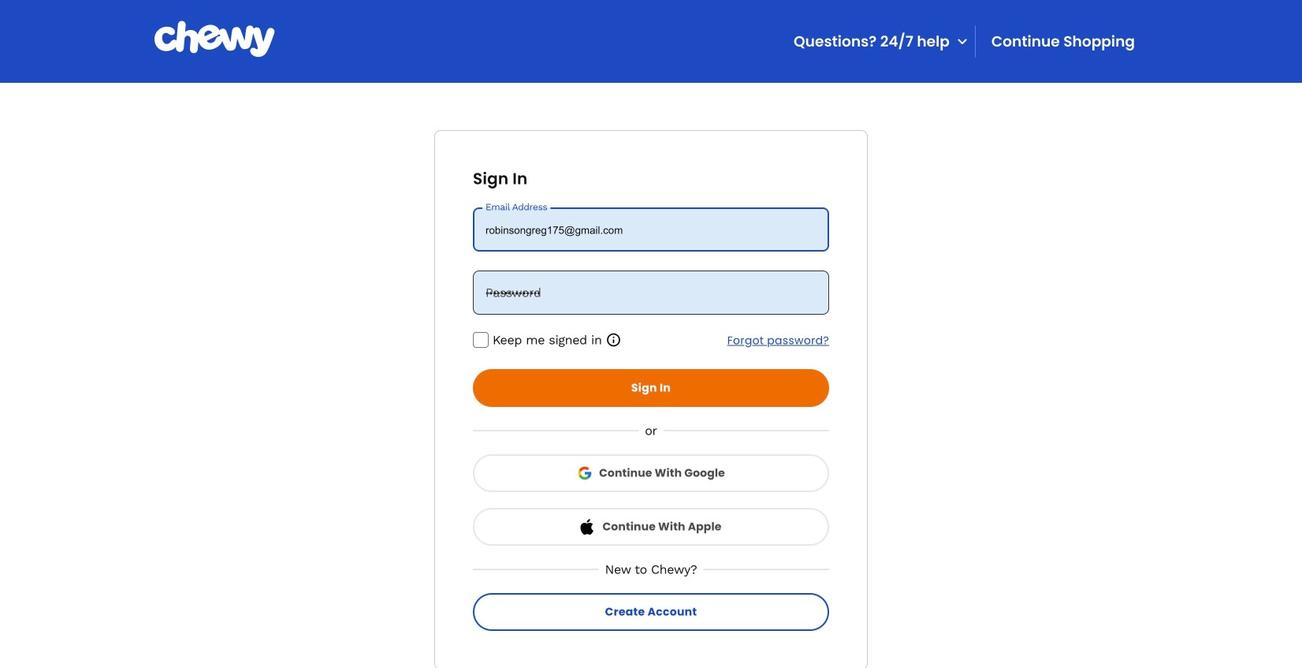 Task type: locate. For each thing, give the bounding box(es) containing it.
chewy logo image
[[155, 21, 275, 57]]

None email field
[[473, 207, 830, 252]]

more info image
[[606, 332, 622, 348]]

None password field
[[473, 271, 830, 315]]



Task type: vqa. For each thing, say whether or not it's contained in the screenshot.
"1" to the right
no



